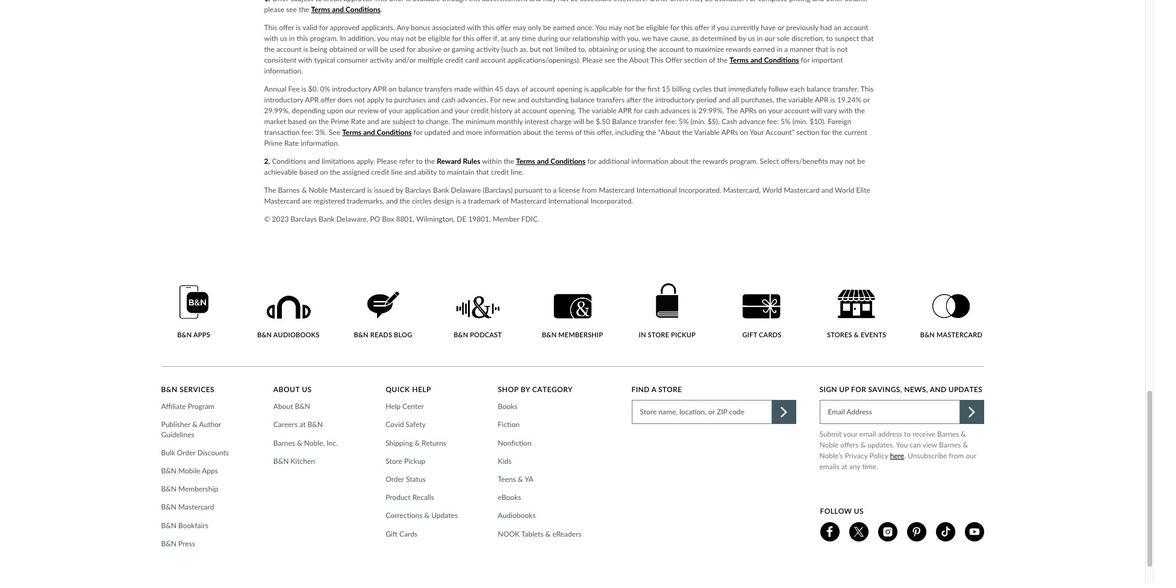 Task type: locate. For each thing, give the bounding box(es) containing it.
account down the cause,
[[659, 45, 684, 54]]

registered
[[314, 197, 345, 206]]

for left updated
[[414, 128, 423, 137]]

& inside publisher & author guidelines
[[192, 420, 197, 429]]

activity
[[477, 45, 500, 54], [370, 56, 393, 65]]

0 horizontal spatial from
[[582, 186, 597, 195]]

1 vertical spatial activity
[[370, 56, 393, 65]]

affiliate program link
[[161, 402, 218, 412]]

2 vertical spatial about
[[273, 402, 293, 411]]

b&n left podcast
[[454, 331, 468, 338]]

this up the cause,
[[681, 23, 693, 32]]

a down sole
[[785, 45, 788, 54]]

pickup
[[404, 457, 426, 466]]

0 horizontal spatial section
[[684, 56, 707, 65]]

barclays up "circles"
[[405, 186, 431, 195]]

incorporated. left the mastercard,
[[679, 186, 722, 195]]

b&n kitchen
[[273, 457, 315, 466]]

the down first in the right top of the page
[[643, 96, 654, 105]]

are left registered
[[302, 197, 312, 206]]

0 vertical spatial within
[[474, 85, 493, 94]]

for down 'after' on the right
[[634, 106, 643, 115]]

interest
[[525, 117, 549, 126]]

1 vertical spatial earned
[[753, 45, 775, 54]]

of
[[709, 56, 716, 65], [522, 85, 528, 94], [381, 106, 387, 115], [576, 128, 582, 137], [503, 197, 509, 206]]

that inside the for additional information about the rewards program. select offers/benefits may not be achievable based on the assigned credit line and ability to maintain that credit line.
[[476, 168, 489, 177]]

bulk
[[161, 448, 175, 457]]

noble inside submit your email address to receive barnes & noble offers & updates. you can view barnes & noble's privacy policy
[[820, 441, 839, 450]]

a right find
[[652, 385, 657, 394]]

minimum
[[466, 117, 495, 126]]

this
[[374, 0, 387, 3], [264, 23, 277, 32], [651, 56, 664, 65], [861, 85, 874, 94]]

1 horizontal spatial noble
[[820, 441, 839, 450]]

b&n membership link
[[540, 294, 605, 339]]

you,
[[627, 34, 641, 43]]

aprs up advance
[[740, 106, 757, 115]]

1 horizontal spatial (min.
[[793, 117, 808, 126]]

not inside the annual fee is $0. 0% introductory apr on balance transfers made within 45 days of account opening is applicable for the first 15 billing cycles that immediately follow each balance transfer. this introductory apr offer does not apply to purchases and cash advances. for new and outstanding balance transfers after the introductory period and all purchases, the variable apr is 19.24% or 29.99%, depending upon our review of your application and your credit history at account opening. the variable apr for cash advances is 29.99%. the aprs on your account will vary with the market based on the prime rate and are subject to change. the minimum monthly interest charge will be $.50 balance transfer fee: 5% (min. $5). cash advance fee: 5% (min. $10). foreign transaction fee: 3%. see
[[355, 96, 365, 105]]

this inside the annual fee is $0. 0% introductory apr on balance transfers made within 45 days of account opening is applicable for the first 15 billing cycles that immediately follow each balance transfer. this introductory apr offer does not apply to purchases and cash advances. for new and outstanding balance transfers after the introductory period and all purchases, the variable apr is 19.24% or 29.99%, depending upon our review of your application and your credit history at account opening. the variable apr for cash advances is 29.99%. the aprs on your account will vary with the market based on the prime rate and are subject to change. the minimum monthly interest charge will be $.50 balance transfer fee: 5% (min. $5). cash advance fee: 5% (min. $10). foreign transaction fee: 3%. see
[[861, 85, 874, 94]]

1 horizontal spatial incorporated.
[[679, 186, 722, 195]]

within for made
[[474, 85, 493, 94]]

barnes right view
[[939, 441, 961, 450]]

credit down gaming
[[445, 56, 464, 65]]

b&n bookfairs link
[[161, 521, 212, 531]]

0 vertical spatial based
[[288, 117, 307, 126]]

see
[[286, 5, 297, 14], [605, 56, 616, 65]]

us
[[280, 34, 287, 43], [748, 34, 755, 43]]

noble down submit
[[820, 441, 839, 450]]

about down the interest
[[523, 128, 542, 137]]

0 vertical spatial by
[[739, 34, 746, 43]]

prime inside for updated and more information about the terms of this offer, including the "about the variable aprs on your account" section for the current prime rate information.
[[264, 139, 283, 148]]

aprs inside for updated and more information about the terms of this offer, including the "about the variable aprs on your account" section for the current prime rate information.
[[722, 128, 738, 137]]

within right rules
[[482, 157, 502, 166]]

b&n for b&n mastercard
[[921, 331, 935, 338]]

see inside this offer is valid for approved applicants. any bonus associated with this offer may only be earned once. you may not be eligible for this offer if you currently have or previously had an account with us in this program. in addition, you may not be eligible for this offer if, at any time during our relationship with you, we have cause, as determined by us in our sole discretion, to suspect that the account is being obtained or will be used for abusive or gaming activity (such as, but not limited to, obtaining or using the account to maximize rewards earned in a manner that is not consistent with typical consumer activity and/or multiple credit card account applications/openings). please see the about this offer section of the
[[605, 56, 616, 65]]

0 vertical spatial section
[[684, 56, 707, 65]]

gift
[[743, 331, 758, 338]]

barclays right 2023
[[291, 215, 317, 224]]

Please complete this field text field
[[820, 400, 960, 424]]

not down current
[[845, 157, 856, 166]]

submit your email address to receive barnes & noble offers & updates. you can view barnes & noble's privacy policy
[[820, 430, 968, 461]]

our down the does
[[345, 106, 356, 115]]

and inside for updated and more information about the terms of this offer, including the "about the variable aprs on your account" section for the current prime rate information.
[[453, 128, 464, 137]]

2 vertical spatial will
[[574, 117, 584, 126]]

new
[[503, 96, 516, 105]]

1 horizontal spatial rate
[[351, 117, 366, 126]]

is down delaware
[[456, 197, 461, 206]]

membership
[[178, 485, 218, 494]]

1 horizontal spatial transfers
[[597, 96, 625, 105]]

emails
[[820, 462, 840, 471]]

1 horizontal spatial eligible
[[646, 23, 669, 32]]

1 horizontal spatial earned
[[753, 45, 775, 54]]

1 horizontal spatial see
[[605, 56, 616, 65]]

$10).
[[810, 117, 826, 126]]

information down "about
[[632, 157, 669, 166]]

the down foreign
[[832, 128, 843, 137]]

unsubscribe
[[908, 452, 947, 461]]

b&n press
[[161, 539, 195, 548]]

0 horizontal spatial help
[[386, 402, 401, 411]]

15
[[662, 85, 671, 94]]

incorporated.
[[679, 186, 722, 195], [591, 197, 633, 206]]

in store pickup link
[[635, 283, 700, 339]]

store right find
[[659, 385, 682, 394]]

you right if in the top right of the page
[[717, 23, 729, 32]]

section inside for updated and more information about the terms of this offer, including the "about the variable aprs on your account" section for the current prime rate information.
[[797, 128, 820, 137]]

bank down registered
[[319, 215, 335, 224]]

by inside the barnes & noble mastercard is issued by barclays bank delaware (barclays) pursuant to a license from mastercard international incorporated. mastercard, world mastercard and world elite mastercard are registered trademarks, and the circles design is a trademark of mastercard international incorporated.
[[396, 186, 403, 195]]

terms and conditions down sole
[[730, 56, 799, 65]]

2 horizontal spatial will
[[811, 106, 822, 115]]

to inside the barnes & noble mastercard is issued by barclays bank delaware (barclays) pursuant to a license from mastercard international incorporated. mastercard, world mastercard and world elite mastercard are registered trademarks, and the circles design is a trademark of mastercard international incorporated.
[[545, 186, 551, 195]]

rate down transaction
[[284, 139, 299, 148]]

offer down 0%
[[321, 96, 336, 105]]

1 5% from the left
[[679, 117, 689, 126]]

0 horizontal spatial international
[[548, 197, 589, 206]]

within for rules
[[482, 157, 502, 166]]

0 vertical spatial variable
[[789, 96, 814, 105]]

1 horizontal spatial you
[[896, 441, 908, 450]]

1 vertical spatial information.
[[301, 139, 340, 148]]

days
[[505, 85, 520, 94]]

this down valid at the left top
[[297, 34, 308, 43]]

publisher
[[161, 420, 190, 429]]

press
[[178, 539, 195, 548]]

to down application
[[417, 117, 424, 126]]

during
[[538, 34, 558, 43]]

this
[[469, 0, 480, 3], [483, 23, 494, 32], [681, 23, 693, 32], [297, 34, 308, 43], [463, 34, 475, 43], [584, 128, 595, 137]]

1 horizontal spatial will
[[574, 117, 584, 126]]

barnes up view
[[938, 430, 959, 439]]

fiction link
[[498, 420, 524, 430]]

information inside for updated and more information about the terms of this offer, including the "about the variable aprs on your account" section for the current prime rate information.
[[484, 128, 521, 137]]

at inside this offer is valid for approved applicants. any bonus associated with this offer may only be earned once. you may not be eligible for this offer if you currently have or previously had an account with us in this program. in addition, you may not be eligible for this offer if, at any time during our relationship with you, we have cause, as determined by us in our sole discretion, to suspect that the account is being obtained or will be used for abusive or gaming activity (such as, but not limited to, obtaining or using the account to maximize rewards earned in a manner that is not consistent with typical consumer activity and/or multiple credit card account applications/openings). please see the about this offer section of the
[[501, 34, 507, 43]]

reads
[[370, 331, 392, 338]]

0 vertical spatial you
[[717, 23, 729, 32]]

or left gaming
[[443, 45, 450, 54]]

terms up line.
[[516, 157, 535, 166]]

are down apply
[[381, 117, 391, 126]]

b&n for b&n mobile apps
[[161, 466, 177, 475]]

1 vertical spatial incorporated.
[[591, 197, 633, 206]]

by inside this offer is valid for approved applicants. any bonus associated with this offer may only be earned once. you may not be eligible for this offer if you currently have or previously had an account with us in this program. in addition, you may not be eligible for this offer if, at any time during our relationship with you, we have cause, as determined by us in our sole discretion, to suspect that the account is being obtained or will be used for abusive or gaming activity (such as, but not limited to, obtaining or using the account to maximize rewards earned in a manner that is not consistent with typical consumer activity and/or multiple credit card account applications/openings). please see the about this offer section of the
[[739, 34, 746, 43]]

or right 19.24%
[[864, 96, 870, 105]]

1 horizontal spatial prime
[[331, 117, 349, 126]]

b&n
[[177, 331, 192, 338], [257, 331, 272, 338], [354, 331, 369, 338], [454, 331, 468, 338], [542, 331, 557, 338], [921, 331, 935, 338], [161, 385, 178, 394], [295, 402, 310, 411], [308, 420, 323, 429], [273, 457, 289, 466], [161, 466, 177, 475], [161, 485, 177, 494], [161, 503, 177, 512], [161, 521, 177, 530], [161, 539, 177, 548]]

0 horizontal spatial information
[[484, 128, 521, 137]]

0 horizontal spatial will
[[367, 45, 378, 54]]

fdic.
[[521, 215, 540, 224]]

aprs
[[740, 106, 757, 115], [722, 128, 738, 137]]

0 vertical spatial are
[[381, 117, 391, 126]]

this inside 'offer subject to credit approval. this offer is available through this advertisement and may not be accessible elsewhere. other offers may be available. for complete pricing and other details, please see the'
[[469, 0, 480, 3]]

for right available.
[[746, 0, 756, 3]]

follow us
[[820, 507, 864, 516]]

limitations
[[322, 157, 355, 166]]

0 vertical spatial cash
[[442, 96, 456, 105]]

updates
[[949, 385, 983, 394]]

0 horizontal spatial you
[[377, 34, 389, 43]]

mastercard down the membership
[[178, 503, 214, 512]]

1 horizontal spatial introductory
[[332, 85, 371, 94]]

1 vertical spatial .
[[905, 452, 906, 461]]

first
[[648, 85, 660, 94]]

1 horizontal spatial offer
[[666, 56, 683, 65]]

0 vertical spatial will
[[367, 45, 378, 54]]

international down "about
[[637, 186, 677, 195]]

$5).
[[708, 117, 720, 126]]

subject up valid at the left top
[[291, 0, 313, 3]]

offer
[[389, 0, 404, 3], [279, 23, 294, 32], [496, 23, 511, 32], [695, 23, 710, 32], [477, 34, 492, 43], [321, 96, 336, 105]]

be inside the for additional information about the rewards program. select offers/benefits may not be achievable based on the assigned credit line and ability to maintain that credit line.
[[858, 157, 865, 166]]

1 vertical spatial help
[[386, 402, 401, 411]]

nook tablets & ereaders link
[[498, 529, 585, 539]]

the right change.
[[452, 117, 464, 126]]

1 vertical spatial from
[[949, 452, 964, 461]]

in down currently
[[757, 34, 763, 43]]

0 vertical spatial rate
[[351, 117, 366, 126]]

this right through
[[469, 0, 480, 3]]

. unsubscribe from our emails at                         any time.
[[820, 452, 977, 471]]

details,
[[845, 0, 867, 3]]

b&n podcast link
[[445, 296, 511, 339]]

1 horizontal spatial world
[[835, 186, 855, 195]]

important
[[812, 56, 843, 65]]

2 us from the left
[[748, 34, 755, 43]]

1 horizontal spatial offers
[[841, 441, 859, 450]]

our
[[560, 34, 571, 43], [765, 34, 775, 43], [345, 106, 356, 115], [966, 452, 977, 461]]

the right "about
[[682, 128, 693, 137]]

for left "additional"
[[588, 157, 597, 166]]

1 vertical spatial prime
[[264, 139, 283, 148]]

policy
[[870, 452, 889, 461]]

section down maximize
[[684, 56, 707, 65]]

from right unsubscribe
[[949, 452, 964, 461]]

within inside the annual fee is $0. 0% introductory apr on balance transfers made within 45 days of account opening is applicable for the first 15 billing cycles that immediately follow each balance transfer. this introductory apr offer does not apply to purchases and cash advances. for new and outstanding balance transfers after the introductory period and all purchases, the variable apr is 19.24% or 29.99%, depending upon our review of your application and your credit history at account opening. the variable apr for cash advances is 29.99%. the aprs on your account will vary with the market based on the prime rate and are subject to change. the minimum monthly interest charge will be $.50 balance transfer fee: 5% (min. $5). cash advance fee: 5% (min. $10). foreign transaction fee: 3%. see
[[474, 85, 493, 94]]

b&n press link
[[161, 539, 199, 549]]

fee:
[[665, 117, 677, 126], [767, 117, 779, 126], [302, 128, 314, 137]]

that up period
[[714, 85, 727, 94]]

b&n down the us
[[295, 402, 310, 411]]

from inside the . unsubscribe from our emails at                         any time.
[[949, 452, 964, 461]]

rewards inside the for additional information about the rewards program. select offers/benefits may not be achievable based on the assigned credit line and ability to maintain that credit line.
[[703, 157, 728, 166]]

corrections
[[386, 511, 423, 520]]

0 horizontal spatial incorporated.
[[591, 197, 633, 206]]

that inside the annual fee is $0. 0% introductory apr on balance transfers made within 45 days of account opening is applicable for the first 15 billing cycles that immediately follow each balance transfer. this introductory apr offer does not apply to purchases and cash advances. for new and outstanding balance transfers after the introductory period and all purchases, the variable apr is 19.24% or 29.99%, depending upon our review of your application and your credit history at account opening. the variable apr for cash advances is 29.99%. the aprs on your account will vary with the market based on the prime rate and are subject to change. the minimum monthly interest charge will be $.50 balance transfer fee: 5% (min. $5). cash advance fee: 5% (min. $10). foreign transaction fee: 3%. see
[[714, 85, 727, 94]]

0 horizontal spatial world
[[763, 186, 782, 195]]

from inside the barnes & noble mastercard is issued by barclays bank delaware (barclays) pursuant to a license from mastercard international incorporated. mastercard, world mastercard and world elite mastercard are registered trademarks, and the circles design is a trademark of mastercard international incorporated.
[[582, 186, 597, 195]]

prime down upon
[[331, 117, 349, 126]]

b&n for b&n membership
[[542, 331, 557, 338]]

offer up any
[[389, 0, 404, 3]]

b&n for b&n services
[[161, 385, 178, 394]]

0 vertical spatial barclays
[[405, 186, 431, 195]]

store down the shipping
[[386, 457, 402, 466]]

you up relationship
[[596, 23, 607, 32]]

terms and conditions down "review"
[[342, 128, 412, 137]]

rate down "review"
[[351, 117, 366, 126]]

for down manner
[[801, 56, 810, 65]]

to up valid at the left top
[[315, 0, 322, 3]]

1 vertical spatial please
[[377, 157, 397, 166]]

affiliate
[[161, 402, 186, 411]]

rate
[[351, 117, 366, 126], [284, 139, 299, 148]]

order
[[177, 448, 196, 457], [386, 475, 404, 484]]

0 horizontal spatial for
[[490, 96, 501, 105]]

about up about b&n on the bottom
[[273, 385, 300, 394]]

0 horizontal spatial offer
[[272, 0, 289, 3]]

by
[[739, 34, 746, 43], [396, 186, 403, 195]]

from right license
[[582, 186, 597, 195]]

offers right other
[[670, 0, 689, 3]]

1 horizontal spatial subject
[[393, 117, 416, 126]]

0 horizontal spatial have
[[654, 34, 669, 43]]

is inside 'offer subject to credit approval. this offer is available through this advertisement and may not be accessible elsewhere. other offers may be available. for complete pricing and other details, please see the'
[[406, 0, 411, 3]]

offer inside 'offer subject to credit approval. this offer is available through this advertisement and may not be accessible elsewhere. other offers may be available. for complete pricing and other details, please see the'
[[272, 0, 289, 3]]

introductory
[[332, 85, 371, 94], [264, 96, 304, 105], [656, 96, 695, 105]]

1 vertical spatial for
[[490, 96, 501, 105]]

this inside for updated and more information about the terms of this offer, including the "about the variable aprs on your account" section for the current prime rate information.
[[584, 128, 595, 137]]

for down 45 at the top left of the page
[[490, 96, 501, 105]]

for updated and more information about the terms of this offer, including the "about the variable aprs on your account" section for the current prime rate information.
[[264, 128, 868, 148]]

the inside the barnes & noble mastercard is issued by barclays bank delaware (barclays) pursuant to a license from mastercard international incorporated. mastercard, world mastercard and world elite mastercard are registered trademarks, and the circles design is a trademark of mastercard international incorporated.
[[400, 197, 410, 206]]

0 vertical spatial program.
[[310, 34, 338, 43]]

1 horizontal spatial information
[[632, 157, 669, 166]]

affiliate program
[[161, 402, 215, 411]]

0 vertical spatial noble
[[309, 186, 328, 195]]

0 horizontal spatial store
[[386, 457, 402, 466]]

will right charge
[[574, 117, 584, 126]]

balance right each
[[807, 85, 831, 94]]

wilmington,
[[416, 215, 455, 224]]

you inside this offer is valid for approved applicants. any bonus associated with this offer may only be earned once. you may not be eligible for this offer if you currently have or previously had an account with us in this program. in addition, you may not be eligible for this offer if, at any time during our relationship with you, we have cause, as determined by us in our sole discretion, to suspect that the account is being obtained or will be used for abusive or gaming activity (such as, but not limited to, obtaining or using the account to maximize rewards earned in a manner that is not consistent with typical consumer activity and/or multiple credit card account applications/openings). please see the about this offer section of the
[[596, 23, 607, 32]]

of inside for updated and more information about the terms of this offer, including the "about the variable aprs on your account" section for the current prime rate information.
[[576, 128, 582, 137]]

information. down consistent in the top of the page
[[264, 67, 303, 76]]

about for us
[[273, 385, 300, 394]]

bonus
[[411, 23, 430, 32]]

1 vertical spatial transfers
[[597, 96, 625, 105]]

0 horizontal spatial noble
[[309, 186, 328, 195]]

noble up registered
[[309, 186, 328, 195]]

1 vertical spatial international
[[548, 197, 589, 206]]

0 horizontal spatial transfers
[[425, 85, 453, 94]]

b&n for b&n kitchen
[[273, 457, 289, 466]]

1 vertical spatial about
[[670, 157, 689, 166]]

1 vertical spatial variable
[[592, 106, 617, 115]]

receive
[[913, 430, 936, 439]]

0 horizontal spatial you
[[596, 23, 607, 32]]

credit inside this offer is valid for approved applicants. any bonus associated with this offer may only be earned once. you may not be eligible for this offer if you currently have or previously had an account with us in this program. in addition, you may not be eligible for this offer if, at any time during our relationship with you, we have cause, as determined by us in our sole discretion, to suspect that the account is being obtained or will be used for abusive or gaming activity (such as, but not limited to, obtaining or using the account to maximize rewards earned in a manner that is not consistent with typical consumer activity and/or multiple credit card account applications/openings). please see the about this offer section of the
[[445, 56, 464, 65]]

1 vertical spatial have
[[654, 34, 669, 43]]

2.
[[264, 157, 270, 166]]

apr
[[373, 85, 387, 94], [305, 96, 319, 105], [815, 96, 829, 105], [618, 106, 632, 115]]

b&n left 'audiobooks' at bottom
[[257, 331, 272, 338]]

depending
[[292, 106, 325, 115]]

the up consistent in the top of the page
[[264, 45, 275, 54]]

is left valid at the left top
[[296, 23, 301, 32]]

that right the suspect
[[861, 34, 874, 43]]

0 vertical spatial you
[[596, 23, 607, 32]]

savings,
[[869, 385, 903, 394]]

product recalls
[[386, 493, 434, 502]]

each
[[790, 85, 805, 94]]

1 vertical spatial you
[[896, 441, 908, 450]]

audiobooks
[[498, 511, 536, 520]]

will
[[367, 45, 378, 54], [811, 106, 822, 115], [574, 117, 584, 126]]

store pickup
[[386, 457, 426, 466]]

1 horizontal spatial about
[[670, 157, 689, 166]]

earned down currently
[[753, 45, 775, 54]]

b&n for b&n reads blog
[[354, 331, 369, 338]]

1 vertical spatial offers
[[841, 441, 859, 450]]

bookfairs
[[178, 521, 208, 530]]

aprs down cash
[[722, 128, 738, 137]]

offers inside submit your email address to receive barnes & noble offers & updates. you can view barnes & noble's privacy policy
[[841, 441, 859, 450]]

0 horizontal spatial please
[[377, 157, 397, 166]]

transfer.
[[833, 85, 859, 94]]

0 vertical spatial about
[[523, 128, 542, 137]]

0 vertical spatial activity
[[477, 45, 500, 54]]

0 vertical spatial terms and conditions
[[730, 56, 799, 65]]

1 vertical spatial section
[[797, 128, 820, 137]]

prime inside the annual fee is $0. 0% introductory apr on balance transfers made within 45 days of account opening is applicable for the first 15 billing cycles that immediately follow each balance transfer. this introductory apr offer does not apply to purchases and cash advances. for new and outstanding balance transfers after the introductory period and all purchases, the variable apr is 19.24% or 29.99%, depending upon our review of your application and your credit history at account opening. the variable apr for cash advances is 29.99%. the aprs on your account will vary with the market based on the prime rate and are subject to change. the minimum monthly interest charge will be $.50 balance transfer fee: 5% (min. $5). cash advance fee: 5% (min. $10). foreign transaction fee: 3%. see
[[331, 117, 349, 126]]

apr up vary
[[815, 96, 829, 105]]

follow
[[769, 85, 788, 94]]

our left sole
[[765, 34, 775, 43]]

that down rules
[[476, 168, 489, 177]]

1 vertical spatial will
[[811, 106, 822, 115]]

1 vertical spatial based
[[299, 168, 318, 177]]

0 horizontal spatial cash
[[442, 96, 456, 105]]

not inside the for additional information about the rewards program. select offers/benefits may not be achievable based on the assigned credit line and ability to maintain that credit line.
[[845, 157, 856, 166]]

see inside 'offer subject to credit approval. this offer is available through this advertisement and may not be accessible elsewhere. other offers may be available. for complete pricing and other details, please see the'
[[286, 5, 297, 14]]

1 horizontal spatial 5%
[[781, 117, 791, 126]]

0 horizontal spatial us
[[280, 34, 287, 43]]

help
[[412, 385, 431, 394], [386, 402, 401, 411]]

b&n for b&n bookfairs
[[161, 521, 177, 530]]

kids
[[498, 457, 512, 466]]

purchases,
[[741, 96, 775, 105]]

in
[[340, 34, 346, 43]]

1 horizontal spatial bank
[[433, 186, 449, 195]]

barnes inside the barnes & noble mastercard is issued by barclays bank delaware (barclays) pursuant to a license from mastercard international incorporated. mastercard, world mastercard and world elite mastercard are registered trademarks, and the circles design is a trademark of mastercard international incorporated.
[[278, 186, 300, 195]]

in
[[639, 331, 646, 338]]

program
[[188, 402, 215, 411]]

be
[[571, 0, 579, 3], [705, 0, 713, 3], [543, 23, 551, 32], [637, 23, 645, 32], [418, 34, 426, 43], [380, 45, 388, 54], [586, 117, 594, 126], [858, 157, 865, 166]]

and inside the for additional information about the rewards program. select offers/benefits may not be achievable based on the assigned credit line and ability to maintain that credit line.
[[404, 168, 416, 177]]

b&n left apps
[[177, 331, 192, 338]]

through
[[442, 0, 467, 3]]

0 vertical spatial earned
[[553, 23, 575, 32]]

0 horizontal spatial variable
[[592, 106, 617, 115]]

delaware
[[451, 186, 481, 195]]

shipping
[[386, 438, 413, 447]]

advances.
[[458, 96, 489, 105]]

you up here
[[896, 441, 908, 450]]

1 world from the left
[[763, 186, 782, 195]]

1 vertical spatial terms and conditions
[[342, 128, 412, 137]]

1 vertical spatial rewards
[[703, 157, 728, 166]]

circles
[[412, 197, 432, 206]]

1 vertical spatial offer
[[666, 56, 683, 65]]

0 vertical spatial about
[[630, 56, 649, 65]]

0 vertical spatial see
[[286, 5, 297, 14]]

offers
[[670, 0, 689, 3], [841, 441, 859, 450]]

apply.
[[357, 157, 375, 166]]

terms and conditions link down 'approval.'
[[311, 5, 381, 15]]

0 vertical spatial information.
[[264, 67, 303, 76]]

1 horizontal spatial store
[[659, 385, 682, 394]]

2 horizontal spatial fee:
[[767, 117, 779, 126]]

0 vertical spatial from
[[582, 186, 597, 195]]

on left your
[[740, 128, 748, 137]]

prime
[[331, 117, 349, 126], [264, 139, 283, 148]]

the up valid at the left top
[[299, 5, 309, 14]]

outstanding
[[531, 96, 569, 105]]

b&n up the affiliate
[[161, 385, 178, 394]]

transfers
[[425, 85, 453, 94], [597, 96, 625, 105]]

advance
[[739, 117, 765, 126]]

please down the to,
[[583, 56, 603, 65]]

license
[[559, 186, 580, 195]]

5%
[[679, 117, 689, 126], [781, 117, 791, 126]]

account"
[[766, 128, 795, 137]]

account up the interest
[[522, 106, 548, 115]]

ability
[[418, 168, 437, 177]]

0 horizontal spatial in
[[289, 34, 295, 43]]

0 horizontal spatial earned
[[553, 23, 575, 32]]

program. inside the for additional information about the rewards program. select offers/benefits may not be achievable based on the assigned credit line and ability to maintain that credit line.
[[730, 157, 758, 166]]

be down "bonus"
[[418, 34, 426, 43]]



Task type: vqa. For each thing, say whether or not it's contained in the screenshot.
Gift
yes



Task type: describe. For each thing, give the bounding box(es) containing it.
barclays inside the barnes & noble mastercard is issued by barclays bank delaware (barclays) pursuant to a license from mastercard international incorporated. mastercard, world mastercard and world elite mastercard are registered trademarks, and the circles design is a trademark of mastercard international incorporated.
[[405, 186, 431, 195]]

1 us from the left
[[280, 34, 287, 43]]

aprs inside the annual fee is $0. 0% introductory apr on balance transfers made within 45 days of account opening is applicable for the first 15 billing cycles that immediately follow each balance transfer. this introductory apr offer does not apply to purchases and cash advances. for new and outstanding balance transfers after the introductory period and all purchases, the variable apr is 19.24% or 29.99%, depending upon our review of your application and your credit history at account opening. the variable apr for cash advances is 29.99%. the aprs on your account will vary with the market based on the prime rate and are subject to change. the minimum monthly interest charge will be $.50 balance transfer fee: 5% (min. $5). cash advance fee: 5% (min. $10). foreign transaction fee: 3%. see
[[740, 106, 757, 115]]

for down $10).
[[822, 128, 831, 137]]

2 5% from the left
[[781, 117, 791, 126]]

approved
[[330, 23, 360, 32]]

to inside the for additional information about the rewards program. select offers/benefits may not be achievable based on the assigned credit line and ability to maintain that credit line.
[[439, 168, 445, 177]]

1 vertical spatial cash
[[645, 106, 659, 115]]

be inside the annual fee is $0. 0% introductory apr on balance transfers made within 45 days of account opening is applicable for the first 15 billing cycles that immediately follow each balance transfer. this introductory apr offer does not apply to purchases and cash advances. for new and outstanding balance transfers after the introductory period and all purchases, the variable apr is 19.24% or 29.99%, depending upon our review of your application and your credit history at account opening. the variable apr for cash advances is 29.99%. the aprs on your account will vary with the market based on the prime rate and are subject to change. the minimum monthly interest charge will be $.50 balance transfer fee: 5% (min. $5). cash advance fee: 5% (min. $10). foreign transaction fee: 3%. see
[[586, 117, 594, 126]]

offer left if,
[[477, 34, 492, 43]]

for right up
[[852, 385, 867, 394]]

the up 'after' on the right
[[636, 85, 646, 94]]

b&n for b&n audiobooks
[[257, 331, 272, 338]]

the up line.
[[504, 157, 514, 166]]

1 horizontal spatial order
[[386, 475, 404, 484]]

0 horizontal spatial order
[[177, 448, 196, 457]]

this down please
[[264, 23, 277, 32]]

may up obtaining
[[609, 23, 622, 32]]

not down "during"
[[543, 45, 553, 54]]

covid
[[386, 420, 404, 429]]

1 horizontal spatial international
[[637, 186, 677, 195]]

about for b&n
[[273, 402, 293, 411]]

of right days
[[522, 85, 528, 94]]

or up sole
[[778, 23, 785, 32]]

not down the suspect
[[837, 45, 848, 54]]

0 horizontal spatial .
[[381, 5, 382, 14]]

trademarks,
[[347, 197, 384, 206]]

other
[[650, 0, 668, 3]]

based inside the annual fee is $0. 0% introductory apr on balance transfers made within 45 days of account opening is applicable for the first 15 billing cycles that immediately follow each balance transfer. this introductory apr offer does not apply to purchases and cash advances. for new and outstanding balance transfers after the introductory period and all purchases, the variable apr is 19.24% or 29.99%, depending upon our review of your application and your credit history at account opening. the variable apr for cash advances is 29.99%. the aprs on your account will vary with the market based on the prime rate and are subject to change. the minimum monthly interest charge will be $.50 balance transfer fee: 5% (min. $5). cash advance fee: 5% (min. $10). foreign transaction fee: 3%. see
[[288, 117, 307, 126]]

for up gaming
[[452, 34, 461, 43]]

our inside the . unsubscribe from our emails at                         any time.
[[966, 452, 977, 461]]

valid
[[303, 23, 317, 32]]

gift cards
[[743, 331, 782, 338]]

accessible
[[580, 0, 612, 3]]

be left available.
[[705, 0, 713, 3]]

based inside the for additional information about the rewards program. select offers/benefits may not be achievable based on the assigned credit line and ability to maintain that credit line.
[[299, 168, 318, 177]]

complete
[[758, 0, 788, 3]]

1 vertical spatial eligible
[[428, 34, 450, 43]]

are inside the annual fee is $0. 0% introductory apr on balance transfers made within 45 days of account opening is applicable for the first 15 billing cycles that immediately follow each balance transfer. this introductory apr offer does not apply to purchases and cash advances. for new and outstanding balance transfers after the introductory period and all purchases, the variable apr is 19.24% or 29.99%, depending upon our review of your application and your credit history at account opening. the variable apr for cash advances is 29.99%. the aprs on your account will vary with the market based on the prime rate and are subject to change. the minimum monthly interest charge will be $.50 balance transfer fee: 5% (min. $5). cash advance fee: 5% (min. $10). foreign transaction fee: 3%. see
[[381, 117, 391, 126]]

is up important
[[831, 45, 835, 54]]

obtaining
[[589, 45, 618, 54]]

vary
[[824, 106, 837, 115]]

the down follow
[[777, 96, 787, 105]]

our inside the annual fee is $0. 0% introductory apr on balance transfers made within 45 days of account opening is applicable for the first 15 billing cycles that immediately follow each balance transfer. this introductory apr offer does not apply to purchases and cash advances. for new and outstanding balance transfers after the introductory period and all purchases, the variable apr is 19.24% or 29.99%, depending upon our review of your application and your credit history at account opening. the variable apr for cash advances is 29.99%. the aprs on your account will vary with the market based on the prime rate and are subject to change. the minimum monthly interest charge will be $.50 balance transfer fee: 5% (min. $5). cash advance fee: 5% (min. $10). foreign transaction fee: 3%. see
[[345, 106, 356, 115]]

to right the refer
[[416, 157, 423, 166]]

rate inside for updated and more information about the terms of this offer, including the "about the variable aprs on your account" section for the current prime rate information.
[[284, 139, 299, 148]]

our up limited
[[560, 34, 571, 43]]

0 vertical spatial transfers
[[425, 85, 453, 94]]

section inside this offer is valid for approved applicants. any bonus associated with this offer may only be earned once. you may not be eligible for this offer if you currently have or previously had an account with us in this program. in addition, you may not be eligible for this offer if, at any time during our relationship with you, we have cause, as determined by us in our sole discretion, to suspect that the account is being obtained or will be used for abusive or gaming activity (such as, but not limited to, obtaining or using the account to maximize rewards earned in a manner that is not consistent with typical consumer activity and/or multiple credit card account applications/openings). please see the about this offer section of the
[[684, 56, 707, 65]]

for up 'after' on the right
[[625, 85, 634, 94]]

about inside this offer is valid for approved applicants. any bonus associated with this offer may only be earned once. you may not be eligible for this offer if you currently have or previously had an account with us in this program. in addition, you may not be eligible for this offer if, at any time during our relationship with you, we have cause, as determined by us in our sole discretion, to suspect that the account is being obtained or will be used for abusive or gaming activity (such as, but not limited to, obtaining or using the account to maximize rewards earned in a manner that is not consistent with typical consumer activity and/or multiple credit card account applications/openings). please see the about this offer section of the
[[630, 56, 649, 65]]

1 horizontal spatial you
[[717, 23, 729, 32]]

for important information.
[[264, 56, 843, 76]]

billing
[[672, 85, 691, 94]]

the down the interest
[[543, 128, 554, 137]]

we
[[642, 34, 652, 43]]

be up we
[[637, 23, 645, 32]]

0 horizontal spatial fee:
[[302, 128, 314, 137]]

account up outstanding at the top of the page
[[530, 85, 555, 94]]

of down apply
[[381, 106, 387, 115]]

offer inside 'offer subject to credit approval. this offer is available through this advertisement and may not be accessible elsewhere. other offers may be available. for complete pricing and other details, please see the'
[[389, 0, 404, 3]]

cards
[[400, 529, 418, 538]]

the down variable
[[691, 157, 701, 166]]

2 (min. from the left
[[793, 117, 808, 126]]

is left being
[[303, 45, 308, 54]]

b&n membership
[[161, 485, 218, 494]]

to inside submit your email address to receive barnes & noble offers & updates. you can view barnes & noble's privacy policy
[[905, 430, 911, 439]]

on down "depending"
[[309, 117, 317, 126]]

b&n mastercard link
[[919, 294, 984, 339]]

0 vertical spatial store
[[659, 385, 682, 394]]

this up if,
[[483, 23, 494, 32]]

b&n kitchen link
[[273, 457, 319, 466]]

or down addition,
[[359, 45, 366, 54]]

noble inside the barnes & noble mastercard is issued by barclays bank delaware (barclays) pursuant to a license from mastercard international incorporated. mastercard, world mastercard and world elite mastercard are registered trademarks, and the circles design is a trademark of mastercard international incorporated.
[[309, 186, 328, 195]]

be left accessible
[[571, 0, 579, 3]]

may inside the for additional information about the rewards program. select offers/benefits may not be achievable based on the assigned credit line and ability to maintain that credit line.
[[830, 157, 843, 166]]

gift cards
[[386, 529, 418, 538]]

fiction
[[498, 420, 520, 429]]

the inside 'offer subject to credit approval. this offer is available through this advertisement and may not be accessible elsewhere. other offers may be available. for complete pricing and other details, please see the'
[[299, 5, 309, 14]]

not inside 'offer subject to credit approval. this offer is available through this advertisement and may not be accessible elsewhere. other offers may be available. for complete pricing and other details, please see the'
[[558, 0, 569, 3]]

account up consistent in the top of the page
[[277, 45, 302, 54]]

at inside the annual fee is $0. 0% introductory apr on balance transfers made within 45 days of account opening is applicable for the first 15 billing cycles that immediately follow each balance transfer. this introductory apr offer does not apply to purchases and cash advances. for new and outstanding balance transfers after the introductory period and all purchases, the variable apr is 19.24% or 29.99%, depending upon our review of your application and your credit history at account opening. the variable apr for cash advances is 29.99%. the aprs on your account will vary with the market based on the prime rate and are subject to change. the minimum monthly interest charge will be $.50 balance transfer fee: 5% (min. $5). cash advance fee: 5% (min. $10). foreign transaction fee: 3%. see
[[514, 106, 521, 115]]

up
[[840, 385, 850, 394]]

subject inside 'offer subject to credit approval. this offer is available through this advertisement and may not be accessible elsewhere. other offers may be available. for complete pricing and other details, please see the'
[[291, 0, 313, 3]]

any
[[397, 23, 409, 32]]

0 horizontal spatial bank
[[319, 215, 335, 224]]

audiobooks
[[273, 331, 320, 338]]

0 vertical spatial help
[[412, 385, 431, 394]]

account down each
[[785, 106, 810, 115]]

apr up apply
[[373, 85, 387, 94]]

for inside the annual fee is $0. 0% introductory apr on balance transfers made within 45 days of account opening is applicable for the first 15 billing cycles that immediately follow each balance transfer. this introductory apr offer does not apply to purchases and cash advances. for new and outstanding balance transfers after the introductory period and all purchases, the variable apr is 19.24% or 29.99%, depending upon our review of your application and your credit history at account opening. the variable apr for cash advances is 29.99%. the aprs on your account will vary with the market based on the prime rate and are subject to change. the minimum monthly interest charge will be $.50 balance transfer fee: 5% (min. $5). cash advance fee: 5% (min. $10). foreign transaction fee: 3%. see
[[490, 96, 501, 105]]

relationship
[[573, 34, 610, 43]]

of inside this offer is valid for approved applicants. any bonus associated with this offer may only be earned once. you may not be eligible for this offer if you currently have or previously had an account with us in this program. in addition, you may not be eligible for this offer if, at any time during our relationship with you, we have cause, as determined by us in our sole discretion, to suspect that the account is being obtained or will be used for abusive or gaming activity (such as, but not limited to, obtaining or using the account to maximize rewards earned in a manner that is not consistent with typical consumer activity and/or multiple credit card account applications/openings). please see the about this offer section of the
[[709, 56, 716, 65]]

apr up balance
[[618, 106, 632, 115]]

with down being
[[298, 56, 312, 65]]

b&n for b&n apps
[[177, 331, 192, 338]]

help center
[[386, 402, 424, 411]]

offer up if,
[[496, 23, 511, 32]]

b&n services
[[161, 385, 215, 394]]

may up "during"
[[543, 0, 556, 3]]

may left available.
[[690, 0, 704, 3]]

29.99%,
[[264, 106, 290, 115]]

rate inside the annual fee is $0. 0% introductory apr on balance transfers made within 45 days of account opening is applicable for the first 15 billing cycles that immediately follow each balance transfer. this introductory apr offer does not apply to purchases and cash advances. for new and outstanding balance transfers after the introductory period and all purchases, the variable apr is 19.24% or 29.99%, depending upon our review of your application and your credit history at account opening. the variable apr for cash advances is 29.99%. the aprs on your account will vary with the market based on the prime rate and are subject to change. the minimum monthly interest charge will be $.50 balance transfer fee: 5% (min. $5). cash advance fee: 5% (min. $10). foreign transaction fee: 3%. see
[[351, 117, 366, 126]]

used
[[390, 45, 405, 54]]

b&n mobile apps
[[161, 466, 218, 475]]

with inside the annual fee is $0. 0% introductory apr on balance transfers made within 45 days of account opening is applicable for the first 15 billing cycles that immediately follow each balance transfer. this introductory apr offer does not apply to purchases and cash advances. for new and outstanding balance transfers after the introductory period and all purchases, the variable apr is 19.24% or 29.99%, depending upon our review of your application and your credit history at account opening. the variable apr for cash advances is 29.99%. the aprs on your account will vary with the market based on the prime rate and are subject to change. the minimum monthly interest charge will be $.50 balance transfer fee: 5% (min. $5). cash advance fee: 5% (min. $10). foreign transaction fee: 3%. see
[[839, 106, 853, 115]]

1 horizontal spatial fee:
[[665, 117, 677, 126]]

is up trademarks,
[[367, 186, 372, 195]]

apr down $0.
[[305, 96, 319, 105]]

a left license
[[553, 186, 557, 195]]

credit inside the annual fee is $0. 0% introductory apr on balance transfers made within 45 days of account opening is applicable for the first 15 billing cycles that immediately follow each balance transfer. this introductory apr offer does not apply to purchases and cash advances. for new and outstanding balance transfers after the introductory period and all purchases, the variable apr is 19.24% or 29.99%, depending upon our review of your application and your credit history at account opening. the variable apr for cash advances is 29.99%. the aprs on your account will vary with the market based on the prime rate and are subject to change. the minimum monthly interest charge will be $.50 balance transfer fee: 5% (min. $5). cash advance fee: 5% (min. $10). foreign transaction fee: 3%. see
[[471, 106, 489, 115]]

2 world from the left
[[835, 186, 855, 195]]

terms and conditions for are
[[342, 128, 412, 137]]

after
[[627, 96, 641, 105]]

all
[[733, 96, 740, 105]]

the down maximize
[[717, 56, 728, 65]]

about us
[[273, 385, 312, 394]]

b&n membership
[[542, 331, 603, 338]]

the up ability
[[425, 157, 435, 166]]

about inside for updated and more information about the terms of this offer, including the "about the variable aprs on your account" section for the current prime rate information.
[[523, 128, 542, 137]]

conditions down sole
[[764, 56, 799, 65]]

more
[[466, 128, 482, 137]]

can
[[910, 441, 921, 450]]

on inside the for additional information about the rewards program. select offers/benefits may not be achievable based on the assigned credit line and ability to maintain that credit line.
[[320, 168, 328, 177]]

bulk order discounts link
[[161, 448, 233, 458]]

of inside the barnes & noble mastercard is issued by barclays bank delaware (barclays) pursuant to a license from mastercard international incorporated. mastercard, world mastercard and world elite mastercard are registered trademarks, and the circles design is a trademark of mastercard international incorporated.
[[503, 197, 509, 206]]

follow
[[820, 507, 852, 516]]

2 horizontal spatial balance
[[807, 85, 831, 94]]

offer down please
[[279, 23, 294, 32]]

0 vertical spatial eligible
[[646, 23, 669, 32]]

for up the cause,
[[671, 23, 680, 32]]

not down any
[[406, 34, 417, 43]]

this inside 'offer subject to credit approval. this offer is available through this advertisement and may not be accessible elsewhere. other offers may be available. for complete pricing and other details, please see the'
[[374, 0, 387, 3]]

ya
[[525, 475, 534, 484]]

nook
[[498, 529, 520, 538]]

charge
[[551, 117, 572, 126]]

conditions down for updated and more information about the terms of this offer, including the "about the variable aprs on your account" section for the current prime rate information.
[[551, 157, 586, 166]]

bank inside the barnes & noble mastercard is issued by barclays bank delaware (barclays) pursuant to a license from mastercard international incorporated. mastercard, world mastercard and world elite mastercard are registered trademarks, and the circles design is a trademark of mastercard international incorporated.
[[433, 186, 449, 195]]

2 horizontal spatial in
[[777, 45, 783, 54]]

on up 'purchases'
[[389, 85, 397, 94]]

0 vertical spatial incorporated.
[[679, 186, 722, 195]]

for inside for important information.
[[801, 56, 810, 65]]

is right opening at the top of page
[[584, 85, 589, 94]]

mastercard down 'offers/benefits' on the right of page
[[784, 186, 820, 195]]

subject inside the annual fee is $0. 0% introductory apr on balance transfers made within 45 days of account opening is applicable for the first 15 billing cycles that immediately follow each balance transfer. this introductory apr offer does not apply to purchases and cash advances. for new and outstanding balance transfers after the introductory period and all purchases, the variable apr is 19.24% or 29.99%, depending upon our review of your application and your credit history at account opening. the variable apr for cash advances is 29.99%. the aprs on your account will vary with the market based on the prime rate and are subject to change. the minimum monthly interest charge will be $.50 balance transfer fee: 5% (min. $5). cash advance fee: 5% (min. $10). foreign transaction fee: 3%. see
[[393, 117, 416, 126]]

advances
[[661, 106, 690, 115]]

offer inside the annual fee is $0. 0% introductory apr on balance transfers made within 45 days of account opening is applicable for the first 15 billing cycles that immediately follow each balance transfer. this introductory apr offer does not apply to purchases and cash advances. for new and outstanding balance transfers after the introductory period and all purchases, the variable apr is 19.24% or 29.99%, depending upon our review of your application and your credit history at account opening. the variable apr for cash advances is 29.99%. the aprs on your account will vary with the market based on the prime rate and are subject to change. the minimum monthly interest charge will be $.50 balance transfer fee: 5% (min. $5). cash advance fee: 5% (min. $10). foreign transaction fee: 3%. see
[[321, 96, 336, 105]]

offers inside 'offer subject to credit approval. this offer is available through this advertisement and may not be accessible elsewhere. other offers may be available. for complete pricing and other details, please see the'
[[670, 0, 689, 3]]

with up gaming
[[467, 23, 481, 32]]

credit inside 'offer subject to credit approval. this offer is available through this advertisement and may not be accessible elsewhere. other offers may be available. for complete pricing and other details, please see the'
[[324, 0, 342, 3]]

1 horizontal spatial balance
[[571, 96, 595, 105]]

barnes down "careers"
[[273, 438, 295, 447]]

your down advances.
[[455, 106, 469, 115]]

returns
[[422, 438, 446, 447]]

mastercard up 2023
[[264, 197, 300, 206]]

applicable
[[591, 85, 623, 94]]

abusive
[[418, 45, 442, 54]]

& inside 'link'
[[546, 529, 551, 538]]

about inside the for additional information about the rewards program. select offers/benefits may not be achievable based on the assigned credit line and ability to maintain that credit line.
[[670, 157, 689, 166]]

1 horizontal spatial have
[[761, 23, 776, 32]]

purchases
[[394, 96, 426, 105]]

19.24%
[[837, 96, 862, 105]]

for up and/or
[[407, 45, 416, 54]]

rewards inside this offer is valid for approved applicants. any bonus associated with this offer may only be earned once. you may not be eligible for this offer if you currently have or previously had an account with us in this program. in addition, you may not be eligible for this offer if, at any time during our relationship with you, we have cause, as determined by us in our sole discretion, to suspect that the account is being obtained or will be used for abusive or gaming activity (such as, but not limited to, obtaining or using the account to maximize rewards earned in a manner that is not consistent with typical consumer activity and/or multiple credit card account applications/openings). please see the about this offer section of the
[[726, 45, 751, 54]]

consistent
[[264, 56, 297, 65]]

information inside the for additional information about the rewards program. select offers/benefits may not be achievable based on the assigned credit line and ability to maintain that credit line.
[[632, 157, 669, 166]]

b&n for b&n membership
[[161, 485, 177, 494]]

at inside the . unsubscribe from our emails at                         any time.
[[842, 462, 848, 471]]

please inside this offer is valid for approved applicants. any bonus associated with this offer may only be earned once. you may not be eligible for this offer if you currently have or previously had an account with us in this program. in addition, you may not be eligible for this offer if, at any time during our relationship with you, we have cause, as determined by us in our sole discretion, to suspect that the account is being obtained or will be used for abusive or gaming activity (such as, but not limited to, obtaining or using the account to maximize rewards earned in a manner that is not consistent with typical consumer activity and/or multiple credit card account applications/openings). please see the about this offer section of the
[[583, 56, 603, 65]]

your inside submit your email address to receive barnes & noble offers & updates. you can view barnes & noble's privacy policy
[[844, 430, 858, 439]]

events
[[861, 331, 887, 338]]

b&n for b&n mastercard
[[161, 503, 177, 512]]

©
[[264, 215, 270, 224]]

or left the using
[[620, 45, 627, 54]]

1 horizontal spatial in
[[757, 34, 763, 43]]

issued
[[374, 186, 394, 195]]

is up vary
[[831, 96, 836, 105]]

any
[[509, 34, 520, 43]]

bulk order discounts
[[161, 448, 229, 457]]

not up you,
[[624, 23, 635, 32]]

the down 19.24%
[[855, 106, 865, 115]]

on inside for updated and more information about the terms of this offer, including the "about the variable aprs on your account" section for the current prime rate information.
[[740, 128, 748, 137]]

teens & ya link
[[498, 475, 537, 485]]

terms and conditions for earned
[[730, 56, 799, 65]]

& inside the barnes & noble mastercard is issued by barclays bank delaware (barclays) pursuant to a license from mastercard international incorporated. mastercard, world mastercard and world elite mastercard are registered trademarks, and the circles design is a trademark of mastercard international incorporated.
[[302, 186, 307, 195]]

assigned
[[342, 168, 369, 177]]

conditions down 'approval.'
[[346, 5, 381, 14]]

terms and conditions link down "review"
[[342, 127, 412, 138]]

any time.
[[850, 462, 879, 471]]

Please complete this field to find a store text field
[[632, 400, 772, 424]]

rules
[[463, 157, 481, 166]]

1 (min. from the left
[[691, 117, 706, 126]]

$0.
[[308, 85, 318, 94]]

you inside submit your email address to receive barnes & noble offers & updates. you can view barnes & noble's privacy policy
[[896, 441, 908, 450]]

being
[[310, 45, 328, 54]]

0 horizontal spatial balance
[[399, 85, 423, 94]]

to inside 'offer subject to credit approval. this offer is available through this advertisement and may not be accessible elsewhere. other offers may be available. for complete pricing and other details, please see the'
[[315, 0, 322, 3]]

books
[[498, 402, 518, 411]]

gift
[[386, 529, 398, 538]]

0 horizontal spatial barclays
[[291, 215, 317, 224]]

nonfiction
[[498, 438, 532, 447]]

b&n podcast
[[454, 331, 502, 338]]

including
[[616, 128, 644, 137]]

order status link
[[386, 475, 429, 485]]

(barclays)
[[483, 186, 513, 195]]

careers at b&n link
[[273, 420, 327, 430]]

for inside the for additional information about the rewards program. select offers/benefits may not be achievable based on the assigned credit line and ability to maintain that credit line.
[[588, 157, 597, 166]]

the down 'limitations'
[[330, 168, 340, 177]]

with left you,
[[611, 34, 625, 43]]

terms right see on the top
[[342, 128, 362, 137]]

2 horizontal spatial introductory
[[656, 96, 695, 105]]

0 horizontal spatial introductory
[[264, 96, 304, 105]]

for right valid at the left top
[[319, 23, 328, 32]]

sole
[[777, 34, 790, 43]]

1 horizontal spatial activity
[[477, 45, 500, 54]]

may up any
[[513, 23, 526, 32]]

1 vertical spatial you
[[377, 34, 389, 43]]

terms down determined
[[730, 56, 749, 65]]

stores & events link
[[824, 290, 890, 339]]

0%
[[320, 85, 330, 94]]

b&n up the noble, inc.
[[308, 420, 323, 429]]

product
[[386, 493, 411, 502]]

is down period
[[692, 106, 697, 115]]

2023
[[272, 215, 289, 224]]

are inside the barnes & noble mastercard is issued by barclays bank delaware (barclays) pursuant to a license from mastercard international incorporated. mastercard, world mastercard and world elite mastercard are registered trademarks, and the circles design is a trademark of mastercard international incorporated.
[[302, 197, 312, 206]]

about b&n
[[273, 402, 310, 411]]

updated
[[425, 128, 451, 137]]

for inside 'offer subject to credit approval. this offer is available through this advertisement and may not be accessible elsewhere. other offers may be available. for complete pricing and other details, please see the'
[[746, 0, 756, 3]]

information. inside for important information.
[[264, 67, 303, 76]]

the down obtaining
[[617, 56, 628, 65]]

b&n for b&n press
[[161, 539, 177, 548]]

careers at b&n
[[273, 420, 323, 429]]

may up used
[[391, 34, 404, 43]]

that up important
[[816, 45, 829, 54]]

to right apply
[[386, 96, 393, 105]]

offer inside this offer is valid for approved applicants. any bonus associated with this offer may only be earned once. you may not be eligible for this offer if you currently have or previously had an account with us in this program. in addition, you may not be eligible for this offer if, at any time during our relationship with you, we have cause, as determined by us in our sole discretion, to suspect that the account is being obtained or will be used for abusive or gaming activity (such as, but not limited to, obtaining or using the account to maximize rewards earned in a manner that is not consistent with typical consumer activity and/or multiple credit card account applications/openings). please see the about this offer section of the
[[666, 56, 683, 65]]

this down we
[[651, 56, 664, 65]]

a inside this offer is valid for approved applicants. any bonus associated with this offer may only be earned once. you may not be eligible for this offer if you currently have or previously had an account with us in this program. in addition, you may not be eligible for this offer if, at any time during our relationship with you, we have cause, as determined by us in our sole discretion, to suspect that the account is being obtained or will be used for abusive or gaming activity (such as, but not limited to, obtaining or using the account to maximize rewards earned in a manner that is not consistent with typical consumer activity and/or multiple credit card account applications/openings). please see the about this offer section of the
[[785, 45, 788, 54]]

guidelines
[[161, 430, 194, 439]]

a down delaware
[[463, 197, 466, 206]]

previously
[[787, 23, 819, 32]]

available
[[413, 0, 440, 3]]

$.50
[[596, 117, 610, 126]]

. inside the . unsubscribe from our emails at                         any time.
[[905, 452, 906, 461]]

had
[[821, 23, 832, 32]]

b&n for b&n podcast
[[454, 331, 468, 338]]

(such
[[502, 45, 518, 54]]

information. inside for updated and more information about the terms of this offer, including the "about the variable aprs on your account" section for the current prime rate information.
[[301, 139, 340, 148]]

the inside the barnes & noble mastercard is issued by barclays bank delaware (barclays) pursuant to a license from mastercard international incorporated. mastercard, world mastercard and world elite mastercard are registered trademarks, and the circles design is a trademark of mastercard international incorporated.
[[264, 186, 276, 195]]

services
[[180, 385, 215, 394]]

an
[[834, 23, 842, 32]]

will inside this offer is valid for approved applicants. any bonus associated with this offer may only be earned once. you may not be eligible for this offer if you currently have or previously had an account with us in this program. in addition, you may not be eligible for this offer if, at any time during our relationship with you, we have cause, as determined by us in our sole discretion, to suspect that the account is being obtained or will be used for abusive or gaming activity (such as, but not limited to, obtaining or using the account to maximize rewards earned in a manner that is not consistent with typical consumer activity and/or multiple credit card account applications/openings). please see the about this offer section of the
[[367, 45, 378, 54]]

market
[[264, 117, 286, 126]]

mastercard down assigned
[[330, 186, 366, 195]]

be up "during"
[[543, 23, 551, 32]]

or inside the annual fee is $0. 0% introductory apr on balance transfers made within 45 days of account opening is applicable for the first 15 billing cycles that immediately follow each balance transfer. this introductory apr offer does not apply to purchases and cash advances. for new and outstanding balance transfers after the introductory period and all purchases, the variable apr is 19.24% or 29.99%, depending upon our review of your application and your credit history at account opening. the variable apr for cash advances is 29.99%. the aprs on your account will vary with the market based on the prime rate and are subject to change. the minimum monthly interest charge will be $.50 balance transfer fee: 5% (min. $5). cash advance fee: 5% (min. $10). foreign transaction fee: 3%. see
[[864, 96, 870, 105]]

terms and conditions link down sole
[[730, 55, 799, 66]]

b&n apps
[[177, 331, 210, 338]]

the up the 3%.
[[319, 117, 329, 126]]

books link
[[498, 402, 521, 412]]

podcast
[[470, 331, 502, 338]]

mastercard down pursuant
[[511, 197, 547, 206]]

the down we
[[647, 45, 658, 54]]

program. inside this offer is valid for approved applicants. any bonus associated with this offer may only be earned once. you may not be eligible for this offer if you currently have or previously had an account with us in this program. in addition, you may not be eligible for this offer if, at any time during our relationship with you, we have cause, as determined by us in our sole discretion, to suspect that the account is being obtained or will be used for abusive or gaming activity (such as, but not limited to, obtaining or using the account to maximize rewards earned in a manner that is not consistent with typical consumer activity and/or multiple credit card account applications/openings). please see the about this offer section of the
[[310, 34, 338, 43]]



